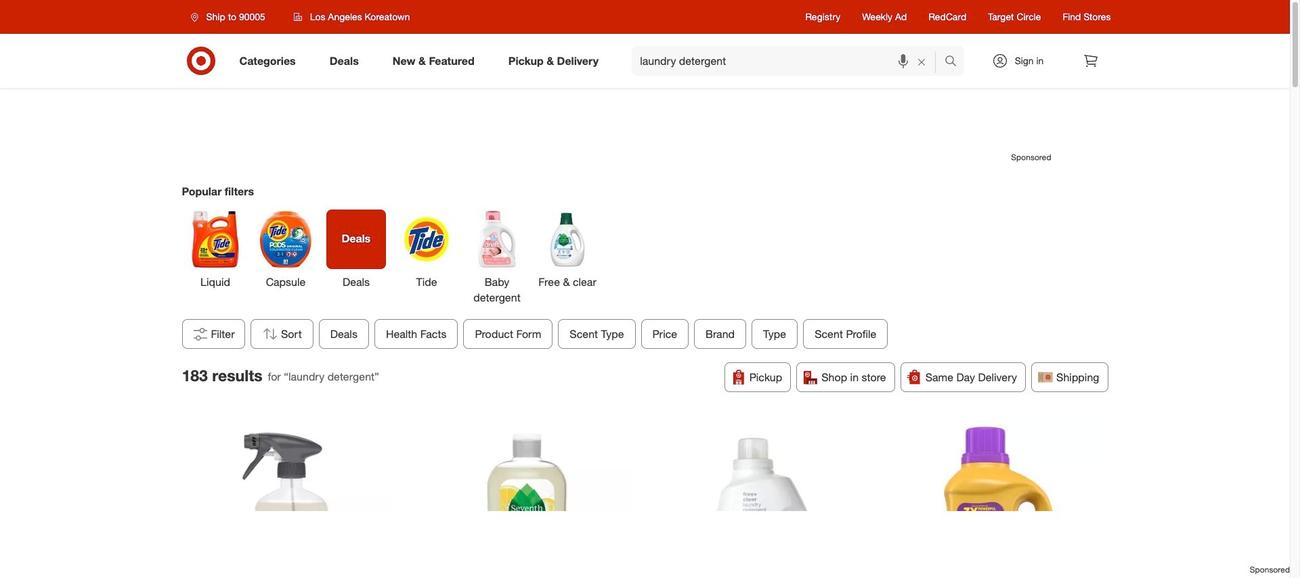 Task type: describe. For each thing, give the bounding box(es) containing it.
What can we help you find? suggestions appear below search field
[[632, 46, 948, 76]]



Task type: vqa. For each thing, say whether or not it's contained in the screenshot.
CLEARANCE within Sports & Outdoors Clearance
no



Task type: locate. For each thing, give the bounding box(es) containing it.
arm hammer plus oxiclean odor blasters liquid laundry detergent image
[[894, 422, 1103, 579], [894, 422, 1103, 579]]

seventh generation honeycrisp apple foaming dish spray - 16 fl oz image
[[187, 422, 396, 579], [187, 422, 396, 579]]

seventh generation lemon chamomile multi-surface cleaner concentrate - 23.1 fl oz image
[[423, 422, 632, 579], [423, 422, 632, 579]]

free clear he liquid laundry detergent - up & up™ image
[[658, 422, 867, 579], [658, 422, 867, 579]]



